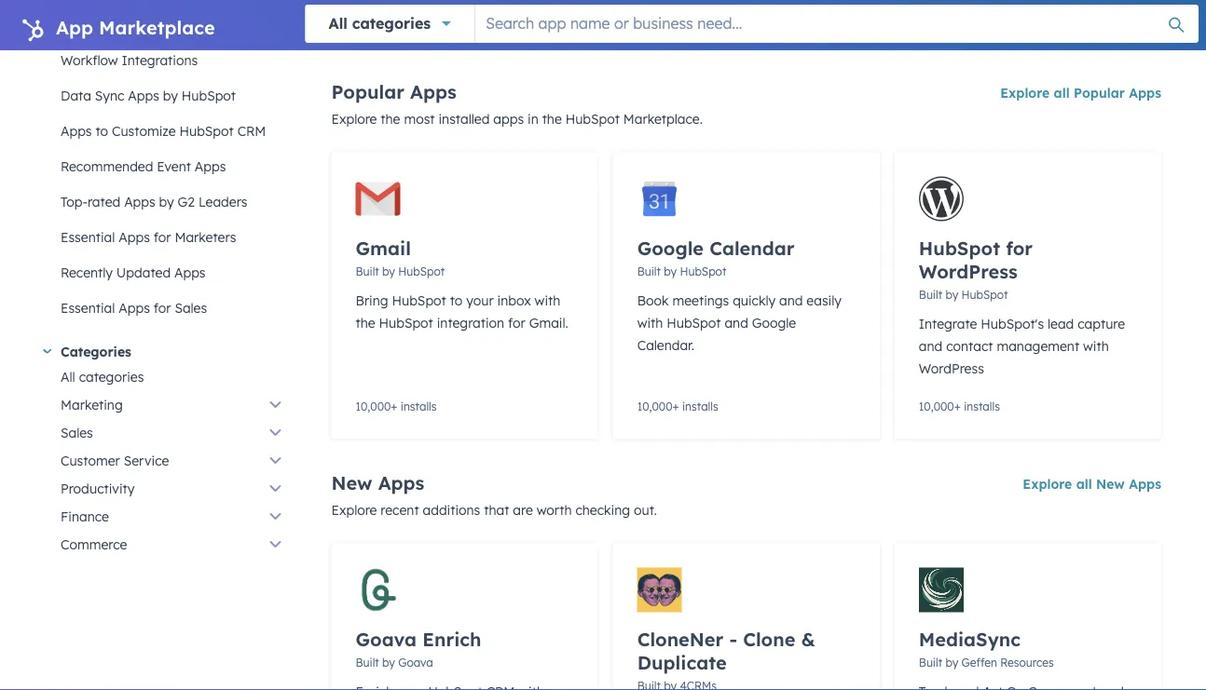 Task type: vqa. For each thing, say whether or not it's contained in the screenshot.
data
yes



Task type: locate. For each thing, give the bounding box(es) containing it.
to up "recommended"
[[95, 123, 108, 139]]

recommended event apps
[[61, 158, 226, 174]]

categories down categories
[[79, 369, 144, 385]]

2 horizontal spatial and
[[919, 338, 943, 354]]

all
[[329, 14, 347, 33], [61, 369, 75, 385]]

1 horizontal spatial categories
[[352, 14, 431, 33]]

with down book
[[637, 315, 663, 331]]

1 horizontal spatial all categories
[[329, 14, 431, 33]]

10,000 + installs down contact
[[919, 400, 1000, 414]]

0 horizontal spatial google
[[637, 236, 704, 260]]

app marketplace
[[56, 16, 215, 39]]

0 horizontal spatial all categories
[[61, 369, 144, 385]]

1 vertical spatial all
[[1076, 476, 1092, 492]]

built inside hubspot for wordpress built by hubspot
[[919, 288, 942, 302]]

0 horizontal spatial installs
[[401, 400, 437, 414]]

0 vertical spatial all
[[329, 14, 347, 33]]

hubspot down bring
[[379, 315, 433, 331]]

0 horizontal spatial to
[[95, 123, 108, 139]]

essential up recently
[[61, 229, 115, 245]]

1 vertical spatial all
[[61, 369, 75, 385]]

0 horizontal spatial the
[[356, 315, 375, 331]]

duplicate
[[637, 651, 727, 674]]

1 wordpress from the top
[[919, 260, 1018, 283]]

the down bring
[[356, 315, 375, 331]]

hubspot up the meetings
[[680, 264, 726, 278]]

1 vertical spatial sales
[[61, 425, 93, 441]]

the down popular apps at the left of page
[[381, 110, 400, 127]]

+ for by
[[391, 400, 397, 414]]

gmail
[[356, 236, 411, 260]]

1 horizontal spatial google
[[752, 315, 796, 331]]

to left your
[[450, 292, 463, 309]]

by
[[127, 16, 142, 33], [163, 87, 178, 103], [159, 193, 174, 210], [382, 264, 395, 278], [664, 264, 677, 278], [945, 288, 958, 302], [382, 656, 395, 670], [945, 656, 958, 670]]

2 10,000 + installs from the left
[[637, 400, 718, 414]]

recommended event apps link
[[49, 149, 302, 184]]

marketers
[[175, 229, 236, 245]]

explore recent additions that are worth checking out.
[[331, 502, 657, 518]]

with inside book meetings quickly and easily with hubspot and google calendar.
[[637, 315, 663, 331]]

installs for by
[[401, 400, 437, 414]]

1 10,000 from the left
[[356, 400, 391, 414]]

google inside book meetings quickly and easily with hubspot and google calendar.
[[752, 315, 796, 331]]

google down "quickly" on the right of page
[[752, 315, 796, 331]]

2 horizontal spatial +
[[954, 400, 961, 414]]

hubspot up hubspot's
[[961, 288, 1008, 302]]

productivity link
[[49, 475, 302, 503]]

0 vertical spatial to
[[95, 123, 108, 139]]

google
[[637, 236, 704, 260], [752, 315, 796, 331]]

wordpress
[[919, 260, 1018, 283], [919, 360, 984, 377]]

1 essential from the top
[[61, 229, 115, 245]]

by inside google calendar built by hubspot
[[664, 264, 677, 278]]

10,000 + installs down "calendar."
[[637, 400, 718, 414]]

1 vertical spatial all categories
[[61, 369, 144, 385]]

1 vertical spatial google
[[752, 315, 796, 331]]

google up book
[[637, 236, 704, 260]]

finance
[[61, 508, 109, 525]]

3 10,000 from the left
[[919, 400, 954, 414]]

2 horizontal spatial the
[[542, 110, 562, 127]]

the inside bring hubspot to your inbox with the hubspot integration for gmail.
[[356, 315, 375, 331]]

sales
[[175, 300, 207, 316], [61, 425, 93, 441]]

goava
[[356, 628, 417, 651], [398, 656, 433, 670]]

+ for built
[[672, 400, 679, 414]]

all for mediasync
[[1076, 476, 1092, 492]]

3 installs from the left
[[964, 400, 1000, 414]]

geffen
[[961, 656, 997, 670]]

sales up customer
[[61, 425, 93, 441]]

all categories up popular apps at the left of page
[[329, 14, 431, 33]]

categories
[[352, 14, 431, 33], [79, 369, 144, 385]]

essential for essential apps for marketers
[[61, 229, 115, 245]]

1 vertical spatial essential
[[61, 300, 115, 316]]

hubspot right "in"
[[565, 110, 620, 127]]

hubspot
[[145, 16, 200, 33], [182, 87, 236, 103], [565, 110, 620, 127], [179, 123, 234, 139], [919, 236, 1000, 260], [398, 264, 445, 278], [680, 264, 726, 278], [961, 288, 1008, 302], [392, 292, 446, 309], [379, 315, 433, 331], [667, 315, 721, 331]]

0 vertical spatial sales
[[175, 300, 207, 316]]

0 horizontal spatial sales
[[61, 425, 93, 441]]

quickly
[[733, 292, 776, 309]]

your
[[466, 292, 494, 309]]

new
[[331, 472, 372, 495], [1096, 476, 1125, 492]]

categories up popular apps at the left of page
[[352, 14, 431, 33]]

2 vertical spatial and
[[919, 338, 943, 354]]

1 horizontal spatial all
[[1076, 476, 1092, 492]]

for
[[154, 229, 171, 245], [1006, 236, 1033, 260], [154, 300, 171, 316], [508, 315, 525, 331]]

inbox
[[497, 292, 531, 309]]

1 horizontal spatial popular
[[1074, 84, 1125, 101]]

the right "in"
[[542, 110, 562, 127]]

wordpress up integrate
[[919, 260, 1018, 283]]

0 horizontal spatial +
[[391, 400, 397, 414]]

and inside integrate hubspot's lead capture and contact management with wordpress
[[919, 338, 943, 354]]

0 vertical spatial wordpress
[[919, 260, 1018, 283]]

1 horizontal spatial sales
[[175, 300, 207, 316]]

2 + from the left
[[672, 400, 679, 414]]

0 horizontal spatial popular
[[331, 80, 404, 103]]

by inside mediasync built by geffen resources
[[945, 656, 958, 670]]

3 10,000 + installs from the left
[[919, 400, 1000, 414]]

and
[[779, 292, 803, 309], [725, 315, 748, 331], [919, 338, 943, 354]]

0 horizontal spatial 10,000 + installs
[[356, 400, 437, 414]]

all inside popup button
[[329, 14, 347, 33]]

sales down the recently updated apps link
[[175, 300, 207, 316]]

1 10,000 + installs from the left
[[356, 400, 437, 414]]

hubspot's
[[981, 315, 1044, 332]]

explore for explore all new apps
[[1023, 476, 1072, 492]]

with up "gmail."
[[535, 292, 560, 309]]

customer
[[61, 452, 120, 469]]

10,000
[[356, 400, 391, 414], [637, 400, 672, 414], [919, 400, 954, 414]]

for down the inbox
[[508, 315, 525, 331]]

essential apps for sales link
[[49, 290, 302, 326]]

and left easily
[[779, 292, 803, 309]]

rated
[[88, 193, 120, 210]]

lead
[[1048, 315, 1074, 332]]

1 horizontal spatial +
[[672, 400, 679, 414]]

the
[[381, 110, 400, 127], [542, 110, 562, 127], [356, 315, 375, 331]]

wordpress down contact
[[919, 360, 984, 377]]

g2
[[178, 193, 195, 210]]

0 horizontal spatial categories
[[79, 369, 144, 385]]

hubspot up the workflow integrations link
[[145, 16, 200, 33]]

2 installs from the left
[[682, 400, 718, 414]]

essential apps for marketers
[[61, 229, 236, 245]]

essential for essential apps for sales
[[61, 300, 115, 316]]

to
[[95, 123, 108, 139], [450, 292, 463, 309]]

0 vertical spatial all categories
[[329, 14, 431, 33]]

1 vertical spatial with
[[637, 315, 663, 331]]

10,000 down contact
[[919, 400, 954, 414]]

by inside gmail built by hubspot
[[382, 264, 395, 278]]

2 10,000 from the left
[[637, 400, 672, 414]]

2 horizontal spatial installs
[[964, 400, 1000, 414]]

google calendar built by hubspot
[[637, 236, 794, 278]]

essential
[[61, 229, 115, 245], [61, 300, 115, 316]]

1 horizontal spatial the
[[381, 110, 400, 127]]

2 essential from the top
[[61, 300, 115, 316]]

0 horizontal spatial all
[[1054, 84, 1070, 101]]

and down "quickly" on the right of page
[[725, 315, 748, 331]]

integrations
[[122, 52, 198, 68]]

0 vertical spatial with
[[535, 292, 560, 309]]

clone
[[743, 628, 795, 651]]

with for gmail
[[535, 292, 560, 309]]

out.
[[634, 502, 657, 518]]

1 horizontal spatial with
[[637, 315, 663, 331]]

10,000 up new apps at the left of the page
[[356, 400, 391, 414]]

10,000 for built
[[637, 400, 672, 414]]

+ down "calendar."
[[672, 400, 679, 414]]

1 vertical spatial to
[[450, 292, 463, 309]]

data sync apps by hubspot
[[61, 87, 236, 103]]

10,000 + installs up new apps at the left of the page
[[356, 400, 437, 414]]

2 horizontal spatial with
[[1083, 338, 1109, 354]]

hubspot inside gmail built by hubspot
[[398, 264, 445, 278]]

for up hubspot's
[[1006, 236, 1033, 260]]

0 vertical spatial google
[[637, 236, 704, 260]]

3 + from the left
[[954, 400, 961, 414]]

1 horizontal spatial 10,000
[[637, 400, 672, 414]]

2 wordpress from the top
[[919, 360, 984, 377]]

workflow integrations link
[[49, 42, 302, 78]]

0 vertical spatial and
[[779, 292, 803, 309]]

1 + from the left
[[391, 400, 397, 414]]

+
[[391, 400, 397, 414], [672, 400, 679, 414], [954, 400, 961, 414]]

recently updated apps
[[61, 264, 206, 281]]

all up "marketing"
[[61, 369, 75, 385]]

0 vertical spatial essential
[[61, 229, 115, 245]]

hubspot for wordpress built by hubspot
[[919, 236, 1033, 302]]

that
[[484, 502, 509, 518]]

2 horizontal spatial 10,000
[[919, 400, 954, 414]]

10,000 + installs for built
[[637, 400, 718, 414]]

apps inside "link"
[[195, 158, 226, 174]]

installs down contact
[[964, 400, 1000, 414]]

most
[[404, 110, 435, 127]]

top-rated apps by g2 leaders
[[61, 193, 248, 210]]

10,000 + installs for wordpress
[[919, 400, 1000, 414]]

1 vertical spatial categories
[[79, 369, 144, 385]]

with down capture
[[1083, 338, 1109, 354]]

app
[[56, 16, 93, 39]]

installs down "calendar."
[[682, 400, 718, 414]]

marketplace.
[[623, 110, 703, 127]]

1 horizontal spatial installs
[[682, 400, 718, 414]]

all categories down categories
[[61, 369, 144, 385]]

popular
[[331, 80, 404, 103], [1074, 84, 1125, 101]]

book meetings quickly and easily with hubspot and google calendar.
[[637, 292, 841, 353]]

0 horizontal spatial 10,000
[[356, 400, 391, 414]]

bring hubspot to your inbox with the hubspot integration for gmail.
[[356, 292, 568, 331]]

explore all new apps
[[1023, 476, 1161, 492]]

1 horizontal spatial 10,000 + installs
[[637, 400, 718, 414]]

0 horizontal spatial with
[[535, 292, 560, 309]]

hubspot down gmail built by hubspot
[[392, 292, 446, 309]]

goava left enrich
[[356, 628, 417, 651]]

10,000 down "calendar."
[[637, 400, 672, 414]]

+ down contact
[[954, 400, 961, 414]]

the for gmail
[[356, 315, 375, 331]]

1 horizontal spatial to
[[450, 292, 463, 309]]

recently
[[61, 264, 113, 281]]

2 horizontal spatial 10,000 + installs
[[919, 400, 1000, 414]]

essential down recently
[[61, 300, 115, 316]]

bring
[[356, 292, 388, 309]]

1 installs from the left
[[401, 400, 437, 414]]

goava down enrich
[[398, 656, 433, 670]]

0 horizontal spatial all
[[61, 369, 75, 385]]

hubspot down gmail
[[398, 264, 445, 278]]

clonener - clone & duplicate
[[637, 628, 815, 674]]

all categories button
[[305, 5, 475, 43]]

essential apps for sales
[[61, 300, 207, 316]]

wordpress inside hubspot for wordpress built by hubspot
[[919, 260, 1018, 283]]

apps to customize hubspot crm link
[[49, 113, 302, 149]]

0 horizontal spatial and
[[725, 315, 748, 331]]

10,000 for by
[[356, 400, 391, 414]]

mediasync built by geffen resources
[[919, 628, 1054, 670]]

for down "top-rated apps by g2 leaders"
[[154, 229, 171, 245]]

+ up new apps at the left of the page
[[391, 400, 397, 414]]

and down integrate
[[919, 338, 943, 354]]

installs up new apps at the left of the page
[[401, 400, 437, 414]]

0 vertical spatial categories
[[352, 14, 431, 33]]

enrich
[[422, 628, 481, 651]]

1 vertical spatial wordpress
[[919, 360, 984, 377]]

0 vertical spatial all
[[1054, 84, 1070, 101]]

all up popular apps at the left of page
[[329, 14, 347, 33]]

clonener - clone & duplicate link
[[613, 544, 880, 691]]

all for hubspot for wordpress
[[1054, 84, 1070, 101]]

2 vertical spatial with
[[1083, 338, 1109, 354]]

all categories
[[329, 14, 431, 33], [61, 369, 144, 385]]

1 horizontal spatial new
[[1096, 476, 1125, 492]]

categories inside popup button
[[352, 14, 431, 33]]

hubspot down the meetings
[[667, 315, 721, 331]]

1 horizontal spatial all
[[329, 14, 347, 33]]

productivity
[[61, 480, 135, 497]]

meetings
[[672, 292, 729, 309]]

with inside bring hubspot to your inbox with the hubspot integration for gmail.
[[535, 292, 560, 309]]



Task type: describe. For each thing, give the bounding box(es) containing it.
customer service
[[61, 452, 169, 469]]

explore for explore the most installed apps in the hubspot marketplace.
[[331, 110, 377, 127]]

recent
[[381, 502, 419, 518]]

service
[[124, 452, 169, 469]]

hubspot down the workflow integrations link
[[182, 87, 236, 103]]

explore for explore all popular apps
[[1000, 84, 1050, 101]]

built inside gmail built by hubspot
[[356, 264, 379, 278]]

apps
[[493, 110, 524, 127]]

goava enrich built by goava
[[356, 628, 481, 670]]

by inside "goava enrich built by goava"
[[382, 656, 395, 670]]

customer service link
[[49, 447, 302, 475]]

10,000 for wordpress
[[919, 400, 954, 414]]

&
[[801, 628, 815, 651]]

top-rated apps by g2 leaders link
[[49, 184, 302, 219]]

sync
[[95, 87, 124, 103]]

additions
[[423, 502, 480, 518]]

0 vertical spatial goava
[[356, 628, 417, 651]]

workflow
[[61, 52, 118, 68]]

apps to customize hubspot crm
[[61, 123, 266, 139]]

calendar
[[709, 236, 794, 260]]

built inside mediasync built by geffen resources
[[919, 656, 942, 670]]

apps built by hubspot
[[61, 16, 200, 33]]

calendar.
[[637, 337, 694, 353]]

installed
[[438, 110, 490, 127]]

finance link
[[49, 503, 302, 531]]

Search app name or business need... search field
[[476, 5, 1199, 42]]

in
[[528, 110, 538, 127]]

+ for wordpress
[[954, 400, 961, 414]]

commerce
[[61, 536, 127, 553]]

top-
[[61, 193, 88, 210]]

for down the recently updated apps link
[[154, 300, 171, 316]]

resources
[[1000, 656, 1054, 670]]

gmail built by hubspot
[[356, 236, 445, 278]]

updated
[[116, 264, 171, 281]]

10,000 + installs for by
[[356, 400, 437, 414]]

management
[[997, 338, 1079, 354]]

built inside google calendar built by hubspot
[[637, 264, 661, 278]]

data sync apps by hubspot link
[[49, 78, 302, 113]]

google inside google calendar built by hubspot
[[637, 236, 704, 260]]

gmail.
[[529, 315, 568, 331]]

1 vertical spatial goava
[[398, 656, 433, 670]]

workflow integrations
[[61, 52, 198, 68]]

explore for explore recent additions that are worth checking out.
[[331, 502, 377, 518]]

mediasync
[[919, 628, 1021, 651]]

wordpress inside integrate hubspot's lead capture and contact management with wordpress
[[919, 360, 984, 377]]

marketing
[[61, 397, 123, 413]]

integration
[[437, 315, 504, 331]]

for inside hubspot for wordpress built by hubspot
[[1006, 236, 1033, 260]]

commerce link
[[49, 531, 302, 559]]

recently updated apps link
[[49, 255, 302, 290]]

with for google calendar
[[637, 315, 663, 331]]

integrate hubspot's lead capture and contact management with wordpress
[[919, 315, 1125, 377]]

installs for built
[[682, 400, 718, 414]]

worth
[[537, 502, 572, 518]]

built inside "goava enrich built by goava"
[[356, 656, 379, 670]]

event
[[157, 158, 191, 174]]

hubspot up integrate
[[919, 236, 1000, 260]]

0 horizontal spatial new
[[331, 472, 372, 495]]

hubspot inside google calendar built by hubspot
[[680, 264, 726, 278]]

clonener
[[637, 628, 724, 651]]

built inside apps built by hubspot link
[[95, 16, 123, 33]]

leaders
[[198, 193, 248, 210]]

caret image
[[43, 349, 52, 354]]

book
[[637, 292, 669, 309]]

categories
[[61, 343, 131, 360]]

installs for wordpress
[[964, 400, 1000, 414]]

checking
[[575, 502, 630, 518]]

are
[[513, 502, 533, 518]]

essential apps for marketers link
[[49, 219, 302, 255]]

the for popular apps
[[542, 110, 562, 127]]

-
[[729, 628, 737, 651]]

hubspot left crm
[[179, 123, 234, 139]]

by inside hubspot for wordpress built by hubspot
[[945, 288, 958, 302]]

marketing link
[[49, 391, 302, 419]]

customize
[[112, 123, 176, 139]]

1 vertical spatial and
[[725, 315, 748, 331]]

by inside apps built by hubspot link
[[127, 16, 142, 33]]

by inside the top-rated apps by g2 leaders link
[[159, 193, 174, 210]]

explore all popular apps
[[1000, 84, 1161, 101]]

capture
[[1078, 315, 1125, 332]]

new apps
[[331, 472, 424, 495]]

apps built by hubspot link
[[49, 7, 302, 42]]

easily
[[807, 292, 841, 309]]

with inside integrate hubspot's lead capture and contact management with wordpress
[[1083, 338, 1109, 354]]

contact
[[946, 338, 993, 354]]

recommended
[[61, 158, 153, 174]]

1 horizontal spatial and
[[779, 292, 803, 309]]

by inside data sync apps by hubspot link
[[163, 87, 178, 103]]

all categories link
[[49, 363, 302, 391]]

to inside bring hubspot to your inbox with the hubspot integration for gmail.
[[450, 292, 463, 309]]

explore the most installed apps in the hubspot marketplace.
[[331, 110, 703, 127]]

hubspot inside book meetings quickly and easily with hubspot and google calendar.
[[667, 315, 721, 331]]

data
[[61, 87, 91, 103]]

popular apps
[[331, 80, 457, 103]]

all categories inside popup button
[[329, 14, 431, 33]]

crm
[[237, 123, 266, 139]]

for inside bring hubspot to your inbox with the hubspot integration for gmail.
[[508, 315, 525, 331]]

categories button
[[43, 341, 302, 363]]

sales link
[[49, 419, 302, 447]]

marketplace
[[99, 16, 215, 39]]



